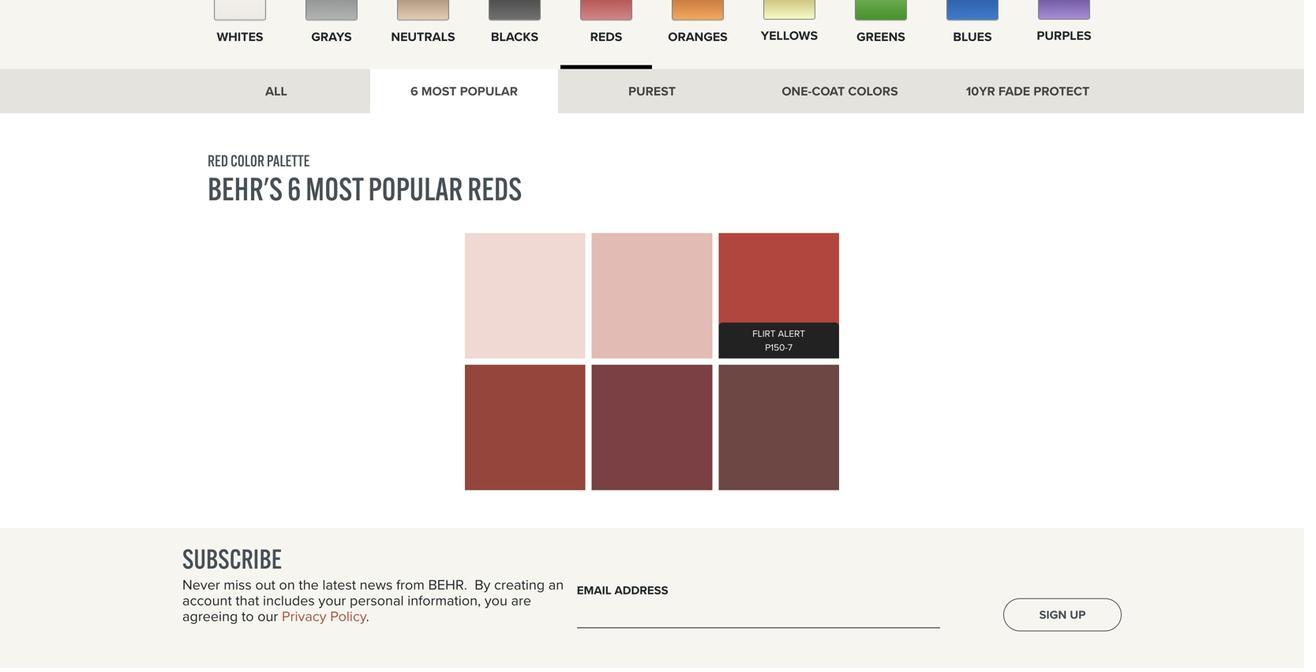 Task type: locate. For each thing, give the bounding box(es) containing it.
greens
[[857, 27, 906, 46]]

latest
[[323, 575, 356, 596]]

6
[[411, 82, 418, 101], [287, 169, 301, 209]]

neutral image
[[397, 0, 449, 21]]

behr's
[[208, 169, 283, 209]]

email address
[[577, 582, 669, 600]]

alert
[[778, 327, 806, 341]]

0 horizontal spatial 6
[[287, 169, 301, 209]]

are
[[511, 591, 532, 612]]

1 horizontal spatial 6
[[411, 82, 418, 101]]

you
[[485, 591, 508, 612]]

miss
[[224, 575, 252, 596]]

purples
[[1037, 26, 1092, 45]]

from
[[396, 575, 425, 596]]

neutrals
[[391, 27, 455, 46]]

address
[[615, 582, 669, 600]]

fade
[[999, 82, 1031, 101]]

6 left most
[[287, 169, 301, 209]]

up
[[1070, 607, 1086, 624]]

red color palette behr's 6 most popular reds
[[208, 151, 522, 209]]

one-
[[782, 82, 812, 101]]

sign up
[[1040, 607, 1086, 624]]

flirt
[[753, 327, 776, 341]]

on
[[279, 575, 295, 596]]

color
[[231, 151, 265, 170]]

.
[[366, 607, 369, 628]]

yellows
[[761, 26, 818, 45]]

blues
[[954, 27, 992, 46]]

10yr
[[967, 82, 996, 101]]

1 vertical spatial 6
[[287, 169, 301, 209]]

most
[[306, 169, 364, 209]]

p150-
[[765, 341, 788, 355]]

never miss out on the latest news from behr.  by creating an account that includes your personal information, you are agreeing to our
[[182, 575, 564, 628]]

6 inside 'red color palette behr's 6 most popular reds'
[[287, 169, 301, 209]]

6 left the most
[[411, 82, 418, 101]]

the
[[299, 575, 319, 596]]

all
[[266, 82, 287, 101]]

sign
[[1040, 607, 1067, 624]]

blacks
[[491, 27, 539, 46]]

reds
[[591, 27, 623, 46]]

email
[[577, 582, 612, 600]]

green image
[[855, 0, 908, 21]]

an
[[549, 575, 564, 596]]

sign up button
[[1004, 599, 1122, 632]]

out
[[255, 575, 276, 596]]

white image
[[214, 0, 266, 21]]



Task type: vqa. For each thing, say whether or not it's contained in the screenshot.
white image
yes



Task type: describe. For each thing, give the bounding box(es) containing it.
flirt alert p150-7
[[753, 327, 806, 355]]

your
[[319, 591, 346, 612]]

10yr fade protect
[[967, 82, 1090, 101]]

our
[[258, 607, 278, 628]]

Email Address email field
[[577, 605, 941, 629]]

orange image
[[672, 0, 724, 21]]

privacy policy .
[[282, 607, 369, 628]]

privacy policy link
[[282, 607, 366, 628]]

personal
[[350, 591, 404, 612]]

privacy
[[282, 607, 327, 628]]

creating
[[494, 575, 545, 596]]

protect
[[1034, 82, 1090, 101]]

grays
[[311, 27, 352, 46]]

0 vertical spatial 6
[[411, 82, 418, 101]]

colors
[[849, 82, 899, 101]]

palette
[[267, 151, 310, 170]]

subscribe
[[182, 543, 282, 576]]

agreeing
[[182, 607, 238, 628]]

yellow image
[[764, 0, 816, 20]]

coat
[[812, 82, 845, 101]]

black image
[[489, 0, 541, 21]]

red image
[[581, 0, 633, 21]]

news
[[360, 575, 393, 596]]

account
[[182, 591, 232, 612]]

by
[[475, 575, 491, 596]]

purest
[[629, 82, 676, 101]]

gray image
[[306, 0, 358, 21]]

purple image
[[1039, 0, 1091, 20]]

red
[[208, 151, 228, 170]]

one-coat colors
[[782, 82, 899, 101]]

whites
[[217, 27, 263, 46]]

blue image
[[947, 0, 999, 21]]

information,
[[408, 591, 481, 612]]

reds
[[468, 169, 522, 209]]

oranges
[[668, 27, 728, 46]]

that
[[236, 591, 259, 612]]

includes
[[263, 591, 315, 612]]

most
[[422, 82, 457, 101]]

to
[[242, 607, 254, 628]]

popular
[[460, 82, 518, 101]]

7
[[788, 341, 793, 355]]

popular
[[368, 169, 463, 209]]

never
[[182, 575, 220, 596]]

6 most popular
[[411, 82, 518, 101]]

policy
[[330, 607, 366, 628]]



